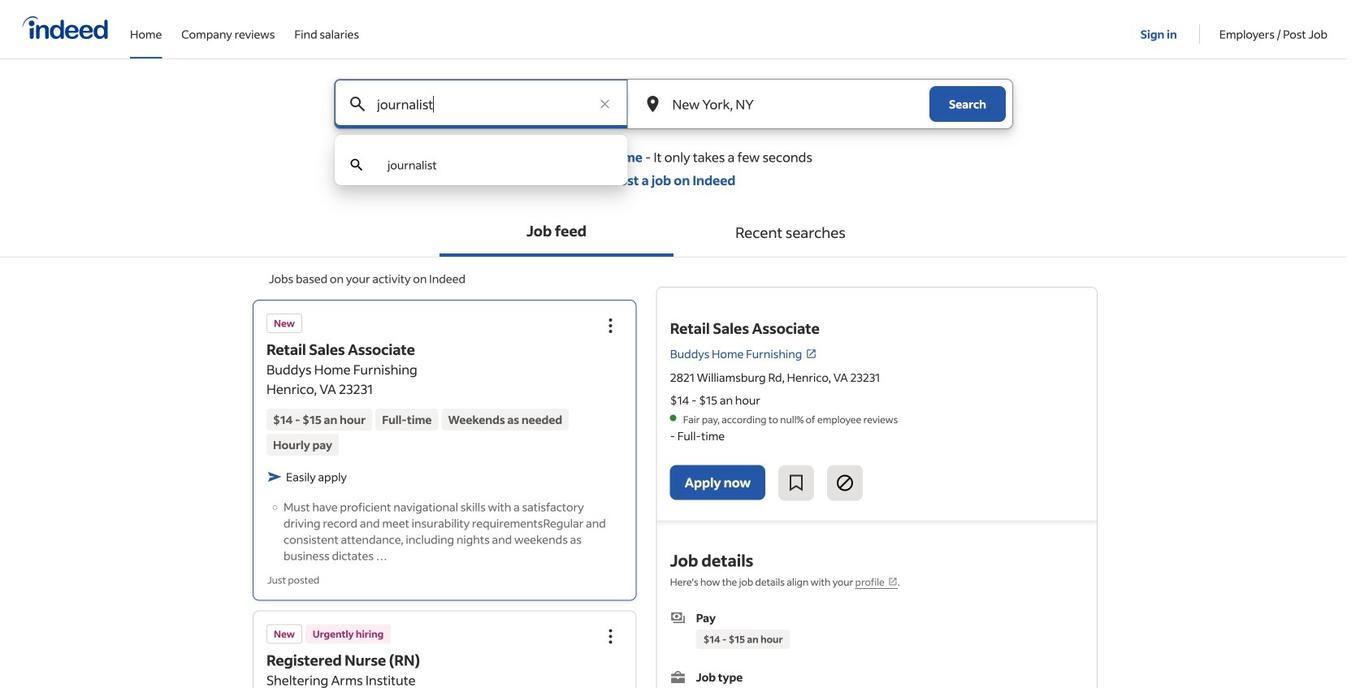 Task type: describe. For each thing, give the bounding box(es) containing it.
search: Job title, keywords, or company text field
[[374, 80, 589, 128]]

save this job image
[[787, 473, 806, 493]]

buddys home furnishing (opens in a new tab) image
[[806, 348, 817, 360]]

job actions for registered nurse (rn) is collapsed image
[[601, 627, 621, 647]]

not interested image
[[836, 473, 855, 493]]

job preferences (opens in a new window) image
[[888, 577, 898, 587]]

Edit location text field
[[669, 80, 897, 128]]



Task type: vqa. For each thing, say whether or not it's contained in the screenshot.
Save This Job icon
yes



Task type: locate. For each thing, give the bounding box(es) containing it.
clear what input image
[[597, 96, 613, 112]]

job actions for retail sales associate is collapsed image
[[601, 316, 621, 336]]

None search field
[[321, 79, 1027, 185]]

main content
[[0, 79, 1348, 688]]

journalist element
[[388, 158, 437, 172]]

tab list
[[0, 208, 1348, 258]]



